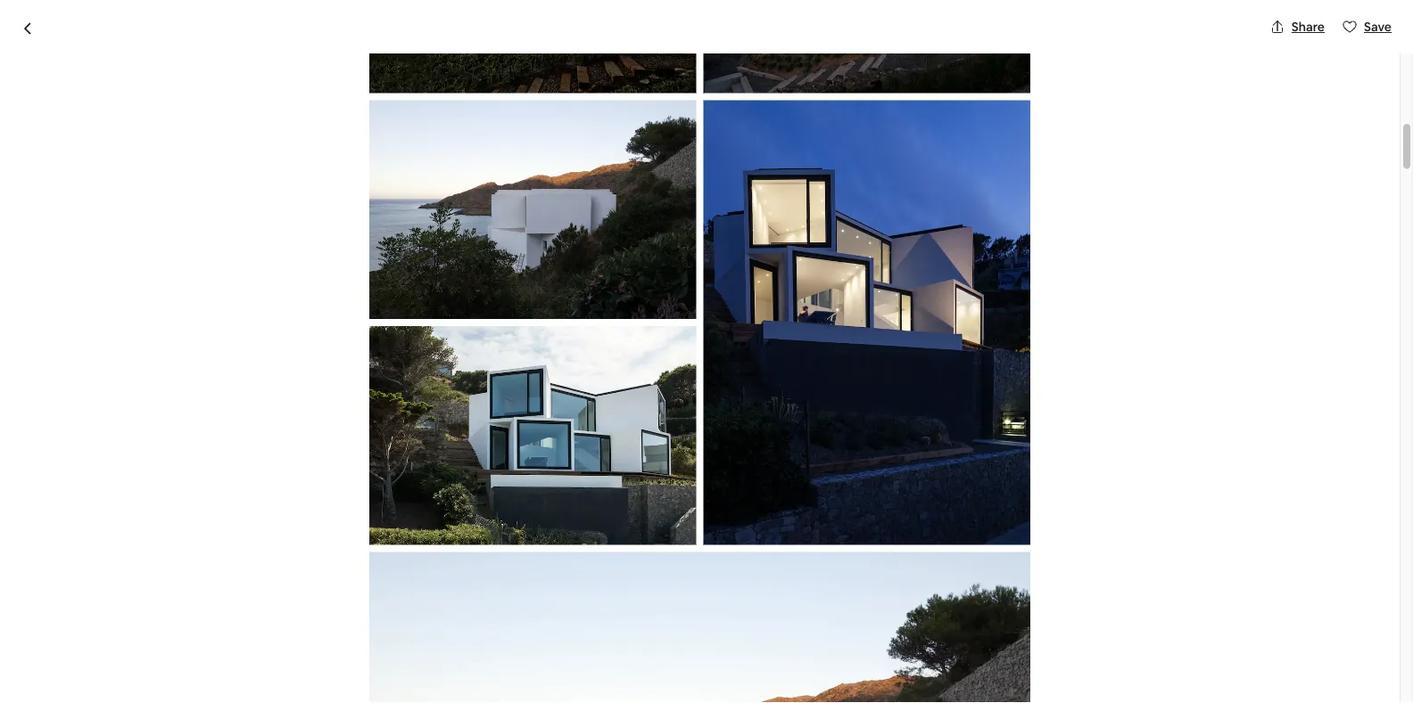 Task type: locate. For each thing, give the bounding box(es) containing it.
sunflower house el port de la selva, catalonia, spain
[[200, 91, 536, 145]]

sunflower house image 2 image
[[707, 170, 950, 352]]

entire
[[200, 562, 254, 587]]

listing image 5 image
[[703, 100, 1031, 546], [703, 100, 1031, 546]]

cadaval
[[257, 686, 303, 703]]

save button
[[1336, 12, 1399, 42]]

el
[[334, 129, 344, 145]]

sunflower house image 3 image
[[707, 359, 950, 535]]

12/12/2023
[[1044, 673, 1107, 689]]

save
[[1364, 19, 1392, 35]]

share
[[1292, 19, 1325, 35]]

house
[[315, 91, 384, 121]]

la
[[393, 129, 403, 145]]

None search field
[[543, 14, 857, 57]]

sunflower house image 1 image
[[200, 170, 700, 535]]

listing image 7 image
[[369, 553, 1031, 704], [369, 553, 1031, 704]]

listing image 2 image
[[369, 0, 696, 93], [369, 0, 696, 93]]

·
[[407, 593, 410, 612]]

add
[[742, 28, 766, 44]]

taxes
[[961, 612, 992, 628]]

selva,
[[405, 129, 439, 145]]

listing image 4 image
[[369, 100, 696, 319], [369, 100, 696, 319]]

spain
[[504, 129, 536, 145]]

sunflower house image 5 image
[[957, 359, 1200, 535]]

entire home hosted by geoff 5 beds · 3 baths
[[200, 562, 465, 612]]

home
[[259, 562, 312, 587]]

$1,939
[[889, 586, 948, 611]]

de
[[375, 129, 390, 145]]

learn more about the host, geoff. image
[[733, 563, 783, 613], [733, 563, 783, 613]]

&
[[306, 686, 315, 703]]

12/8/2023
[[899, 673, 958, 689]]

listing image 6 image
[[369, 327, 696, 546], [369, 327, 696, 546]]

dialog
[[0, 0, 1413, 704]]

add guests button
[[726, 14, 857, 57]]

listing image 3 image
[[703, 0, 1031, 93], [703, 0, 1031, 93]]

week
[[680, 28, 712, 44]]

dialog containing share
[[0, 0, 1413, 704]]

port
[[347, 129, 372, 145]]



Task type: describe. For each thing, give the bounding box(es) containing it.
none search field containing anywhere
[[543, 14, 857, 57]]

sunflower
[[200, 91, 310, 121]]

sunflower house image 4 image
[[957, 170, 1200, 352]]

by geoff
[[385, 562, 465, 587]]

el port de la selva, catalonia, spain button
[[334, 127, 536, 148]]

anywhere button
[[543, 14, 640, 57]]

beds
[[371, 593, 404, 612]]

guests
[[769, 28, 807, 44]]

hosted
[[316, 562, 381, 587]]

cadaval & solà-morales
[[257, 686, 391, 703]]

solà-
[[317, 686, 346, 703]]

before
[[920, 612, 959, 628]]

5
[[360, 593, 368, 612]]

morales
[[346, 686, 391, 703]]

$1,939 total before taxes
[[889, 586, 992, 628]]

total
[[889, 612, 917, 628]]

share button
[[1263, 12, 1332, 42]]

catalonia,
[[442, 129, 501, 145]]

anywhere
[[565, 28, 625, 44]]

any week
[[655, 28, 712, 44]]

baths
[[425, 593, 462, 612]]

add guests
[[742, 28, 807, 44]]

any
[[655, 28, 678, 44]]

3
[[414, 593, 422, 612]]

any week button
[[640, 14, 727, 57]]



Task type: vqa. For each thing, say whether or not it's contained in the screenshot.
the topmost about
no



